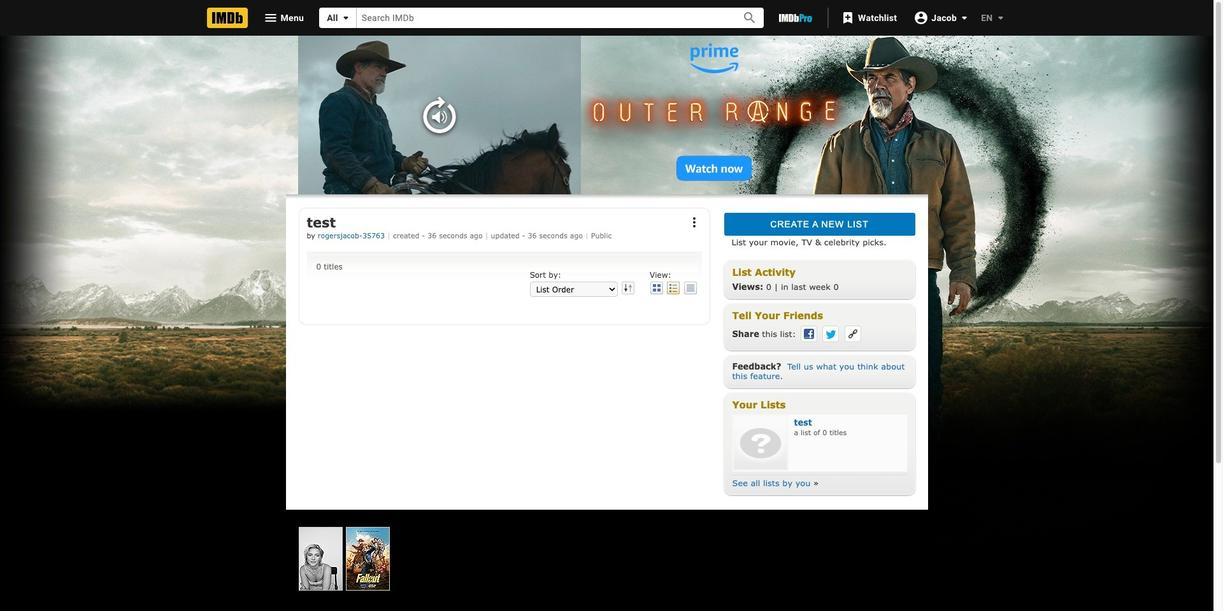 Task type: describe. For each thing, give the bounding box(es) containing it.
detail view image
[[667, 282, 681, 294]]

grid view image
[[650, 282, 664, 294]]

menu image
[[263, 10, 278, 25]]

ascending order image
[[621, 282, 635, 294]]

compact view image
[[684, 282, 698, 294]]

florence pugh - viewed 4 minutes ago image
[[299, 528, 342, 590]]

watchlist image
[[841, 10, 856, 25]]

Search IMDb text field
[[357, 8, 729, 28]]

submit search image
[[743, 10, 758, 26]]



Task type: locate. For each thing, give the bounding box(es) containing it.
None field
[[357, 8, 729, 28]]

1 horizontal spatial arrow drop down image
[[957, 10, 973, 25]]

list image image
[[733, 415, 788, 470]]

home image
[[207, 8, 248, 28]]

arrow drop down image
[[993, 10, 1009, 25]]

0 horizontal spatial arrow drop down image
[[338, 10, 354, 25]]

None search field
[[319, 8, 764, 28]]

fallout - viewed 10 minutes ago image
[[347, 528, 390, 590]]

arrow drop down image
[[957, 10, 973, 25], [338, 10, 354, 25]]

account circle image
[[914, 10, 929, 25]]



Task type: vqa. For each thing, say whether or not it's contained in the screenshot.
the top of
no



